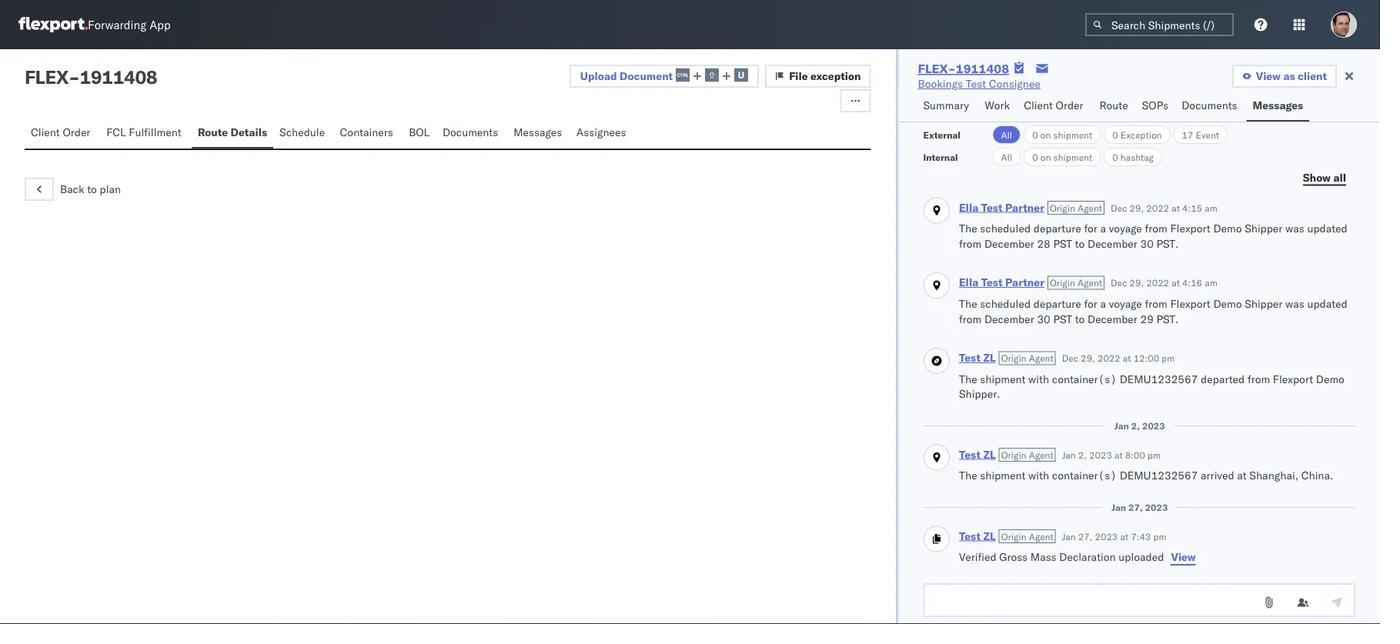 Task type: vqa. For each thing, say whether or not it's contained in the screenshot.
third The from the top
yes



Task type: locate. For each thing, give the bounding box(es) containing it.
jan up "jan 27, 2023 at 7:43 pm"
[[1111, 502, 1126, 514]]

view right uploaded
[[1171, 551, 1196, 564]]

from down dec 29, 2022 at 4:15 am
[[1145, 222, 1167, 235]]

demo inside the scheduled departure for a voyage from flexport demo shipper was updated from december 30 pst to december 29 pst.
[[1213, 297, 1242, 310]]

1 with from the top
[[1028, 372, 1049, 386]]

2 departure from the top
[[1033, 297, 1081, 310]]

exception
[[811, 69, 861, 83]]

as
[[1284, 69, 1295, 83]]

1 horizontal spatial 2,
[[1131, 420, 1140, 432]]

view left "as"
[[1256, 69, 1281, 83]]

gross
[[999, 551, 1027, 564]]

ella test partner button down the 28
[[959, 276, 1044, 289]]

1 vertical spatial ella test partner button
[[959, 276, 1044, 289]]

documents button right the "bol"
[[436, 119, 507, 149]]

1 horizontal spatial route
[[1100, 99, 1128, 112]]

1 vertical spatial for
[[1084, 297, 1097, 310]]

container(s) for arrived
[[1052, 469, 1117, 482]]

1 vertical spatial pm
[[1147, 449, 1160, 461]]

container(s) down jan 2, 2023 at 8:00 pm
[[1052, 469, 1117, 482]]

from right departed
[[1247, 372, 1270, 386]]

1 vertical spatial updated
[[1307, 297, 1347, 310]]

at left '8:00'
[[1114, 449, 1123, 461]]

None text field
[[923, 584, 1356, 617]]

1 horizontal spatial view
[[1256, 69, 1281, 83]]

0 vertical spatial test zl origin agent
[[959, 351, 1053, 364]]

17
[[1182, 129, 1194, 140]]

with for the shipment with container(s) demu1232567 arrived at shanghai, china.
[[1028, 469, 1049, 482]]

ella test partner button for the scheduled departure for a voyage from flexport demo shipper was updated from december 30 pst to december 29 pst.
[[959, 276, 1044, 289]]

1 vertical spatial 2022
[[1146, 277, 1169, 289]]

1 ella test partner origin agent from the top
[[959, 201, 1102, 214]]

order left 'fcl'
[[63, 125, 90, 139]]

0 on shipment for 0 hashtag
[[1032, 151, 1092, 163]]

0 vertical spatial messages
[[1253, 99, 1303, 112]]

shipper inside the scheduled departure for a voyage from flexport demo shipper was updated from december 30 pst to december 29 pst.
[[1244, 297, 1282, 310]]

0 on shipment left 0 hashtag
[[1032, 151, 1092, 163]]

1 partner from the top
[[1005, 201, 1044, 214]]

upload document button
[[570, 65, 759, 88]]

1 zl from the top
[[983, 351, 995, 364]]

container(s) down the dec 29, 2022 at 12:00 pm
[[1052, 372, 1117, 386]]

the for the shipment with container(s) demu1232567 departed from flexport demo shipper.
[[959, 372, 977, 386]]

ella test partner button up the 28
[[959, 201, 1044, 214]]

to left the "plan"
[[87, 182, 97, 196]]

client down consignee
[[1024, 99, 1053, 112]]

the inside 'the shipment with container(s) demu1232567 departed from flexport demo shipper.'
[[959, 372, 977, 386]]

2 with from the top
[[1028, 469, 1049, 482]]

1 horizontal spatial documents button
[[1176, 92, 1247, 122]]

0 vertical spatial client
[[1024, 99, 1053, 112]]

0 horizontal spatial 2,
[[1078, 449, 1087, 461]]

1 horizontal spatial 27,
[[1128, 502, 1143, 514]]

voyage inside the scheduled departure for a voyage from flexport demo shipper was updated from december 30 pst to december 29 pst.
[[1109, 297, 1142, 310]]

partner down the 28
[[1005, 276, 1044, 289]]

2023 up '8:00'
[[1142, 420, 1165, 432]]

2, up '8:00'
[[1131, 420, 1140, 432]]

from
[[1145, 222, 1167, 235], [959, 237, 981, 250], [1145, 297, 1167, 310], [959, 312, 981, 325], [1247, 372, 1270, 386]]

1 vertical spatial a
[[1100, 297, 1106, 310]]

pst.
[[1156, 237, 1179, 250], [1156, 312, 1179, 325]]

schedule
[[279, 125, 325, 139]]

from for the scheduled departure for a voyage from flexport demo shipper was updated from december 30 pst to december 29 pst.
[[1145, 297, 1167, 310]]

shipper inside the scheduled departure for a voyage from flexport demo shipper was updated from december 28 pst to december 30 pst.
[[1244, 222, 1282, 235]]

flexport down 4:15
[[1170, 222, 1210, 235]]

2 ella test partner button from the top
[[959, 276, 1044, 289]]

1 vertical spatial documents
[[443, 125, 498, 139]]

documents right bol button
[[443, 125, 498, 139]]

0 vertical spatial pst
[[1053, 237, 1072, 250]]

demo
[[1213, 222, 1242, 235], [1213, 297, 1242, 310], [1316, 372, 1344, 386]]

zl up shipper.
[[983, 351, 995, 364]]

pst. down dec 29, 2022 at 4:15 am
[[1156, 237, 1179, 250]]

1 vertical spatial all button
[[993, 148, 1021, 166]]

bol button
[[403, 119, 436, 149]]

pst. inside the scheduled departure for a voyage from flexport demo shipper was updated from december 30 pst to december 29 pst.
[[1156, 312, 1179, 325]]

voyage up 29
[[1109, 297, 1142, 310]]

all
[[1001, 129, 1012, 140], [1001, 151, 1012, 163]]

client order button down consignee
[[1018, 92, 1093, 122]]

1 was from the top
[[1285, 222, 1304, 235]]

client order button
[[1018, 92, 1093, 122], [25, 119, 100, 149]]

at for the shipment with container(s) demu1232567 departed from flexport demo shipper.
[[1123, 352, 1131, 364]]

pst. inside the scheduled departure for a voyage from flexport demo shipper was updated from december 28 pst to december 30 pst.
[[1156, 237, 1179, 250]]

1 departure from the top
[[1033, 222, 1081, 235]]

ella test partner origin agent for 30
[[959, 276, 1102, 289]]

all for external
[[1001, 129, 1012, 140]]

scheduled
[[980, 222, 1030, 235], [980, 297, 1030, 310]]

demu1232567 inside 'the shipment with container(s) demu1232567 departed from flexport demo shipper.'
[[1119, 372, 1198, 386]]

0 horizontal spatial client order
[[31, 125, 90, 139]]

0 horizontal spatial documents button
[[436, 119, 507, 149]]

documents
[[1182, 99, 1237, 112], [443, 125, 498, 139]]

pm for departed
[[1161, 352, 1174, 364]]

1 vertical spatial 30
[[1037, 312, 1050, 325]]

1 vertical spatial test zl button
[[959, 448, 995, 461]]

to right the 28
[[1075, 237, 1085, 250]]

1 vertical spatial client
[[31, 125, 60, 139]]

2022 for 30
[[1146, 202, 1169, 214]]

pst for 30
[[1053, 312, 1072, 325]]

to inside the scheduled departure for a voyage from flexport demo shipper was updated from december 28 pst to december 30 pst.
[[1075, 237, 1085, 250]]

2 pst from the top
[[1053, 312, 1072, 325]]

1 demu1232567 from the top
[[1119, 372, 1198, 386]]

client order left 'fcl'
[[31, 125, 90, 139]]

1 vertical spatial am
[[1204, 277, 1217, 289]]

at left 12:00
[[1123, 352, 1131, 364]]

messages down view as client button
[[1253, 99, 1303, 112]]

for for 30
[[1084, 297, 1097, 310]]

1 vertical spatial 2,
[[1078, 449, 1087, 461]]

2 all from the top
[[1001, 151, 1012, 163]]

0 vertical spatial ella test partner button
[[959, 201, 1044, 214]]

2 ella from the top
[[959, 276, 978, 289]]

test zl button
[[959, 351, 995, 364], [959, 448, 995, 461], [959, 529, 995, 543]]

3 test zl origin agent from the top
[[959, 529, 1053, 543]]

0 horizontal spatial route
[[198, 125, 228, 139]]

sops
[[1142, 99, 1169, 112]]

1 vertical spatial demo
[[1213, 297, 1242, 310]]

1 vertical spatial all
[[1001, 151, 1012, 163]]

origin for jan 2, 2023 at 8:00 pm
[[1001, 449, 1026, 461]]

demu1232567 down 12:00
[[1119, 372, 1198, 386]]

zl up the verified
[[983, 529, 995, 543]]

pst inside the scheduled departure for a voyage from flexport demo shipper was updated from december 28 pst to december 30 pst.
[[1053, 237, 1072, 250]]

1 on from the top
[[1041, 129, 1051, 140]]

all button for internal
[[993, 148, 1021, 166]]

2 all button from the top
[[993, 148, 1021, 166]]

pm right '7:43'
[[1153, 531, 1166, 542]]

dec 29, 2022 at 4:16 am
[[1110, 277, 1217, 289]]

departure up the 28
[[1033, 222, 1081, 235]]

0 vertical spatial with
[[1028, 372, 1049, 386]]

0 vertical spatial 0 on shipment
[[1032, 129, 1092, 140]]

the
[[959, 222, 977, 235], [959, 297, 977, 310], [959, 372, 977, 386], [959, 469, 977, 482]]

was inside the scheduled departure for a voyage from flexport demo shipper was updated from december 28 pst to december 30 pst.
[[1285, 222, 1304, 235]]

0 vertical spatial 27,
[[1128, 502, 1143, 514]]

2 scheduled from the top
[[980, 297, 1030, 310]]

container(s)
[[1052, 372, 1117, 386], [1052, 469, 1117, 482]]

messages button down view as client button
[[1247, 92, 1310, 122]]

voyage inside the scheduled departure for a voyage from flexport demo shipper was updated from december 28 pst to december 30 pst.
[[1109, 222, 1142, 235]]

0 horizontal spatial messages
[[514, 125, 562, 139]]

a for 29
[[1100, 297, 1106, 310]]

2, left '8:00'
[[1078, 449, 1087, 461]]

test zl button for the shipment with container(s) demu1232567 arrived at shanghai, china.
[[959, 448, 995, 461]]

dec left 12:00
[[1062, 352, 1078, 364]]

3 the from the top
[[959, 372, 977, 386]]

0 vertical spatial view
[[1256, 69, 1281, 83]]

flexport inside the scheduled departure for a voyage from flexport demo shipper was updated from december 28 pst to december 30 pst.
[[1170, 222, 1210, 235]]

documents button up event
[[1176, 92, 1247, 122]]

2 zl from the top
[[983, 448, 995, 461]]

scheduled inside the scheduled departure for a voyage from flexport demo shipper was updated from december 30 pst to december 29 pst.
[[980, 297, 1030, 310]]

pm right '8:00'
[[1147, 449, 1160, 461]]

1 vertical spatial container(s)
[[1052, 469, 1117, 482]]

at left 4:15
[[1171, 202, 1180, 214]]

was
[[1285, 222, 1304, 235], [1285, 297, 1304, 310]]

1 horizontal spatial client order
[[1024, 99, 1084, 112]]

2 ella test partner origin agent from the top
[[959, 276, 1102, 289]]

0 vertical spatial flexport
[[1170, 222, 1210, 235]]

0 vertical spatial departure
[[1033, 222, 1081, 235]]

messages button left assignees
[[507, 119, 570, 149]]

2022 left 12:00
[[1097, 352, 1120, 364]]

1 vertical spatial pst
[[1053, 312, 1072, 325]]

0 vertical spatial am
[[1204, 202, 1217, 214]]

Search Shipments (/) text field
[[1085, 13, 1234, 36]]

2 test zl origin agent from the top
[[959, 448, 1053, 461]]

client down "flex"
[[31, 125, 60, 139]]

1 updated from the top
[[1307, 222, 1347, 235]]

container(s) for departed
[[1052, 372, 1117, 386]]

route
[[1100, 99, 1128, 112], [198, 125, 228, 139]]

flex - 1911408
[[25, 65, 157, 89]]

1 pst from the top
[[1053, 237, 1072, 250]]

0 vertical spatial to
[[87, 182, 97, 196]]

30
[[1140, 237, 1153, 250], [1037, 312, 1050, 325]]

route up 0 exception
[[1100, 99, 1128, 112]]

1 vertical spatial partner
[[1005, 276, 1044, 289]]

shipment inside 'the shipment with container(s) demu1232567 departed from flexport demo shipper.'
[[980, 372, 1025, 386]]

dec up the scheduled departure for a voyage from flexport demo shipper was updated from december 28 pst to december 30 pst.
[[1110, 202, 1127, 214]]

departure down the 28
[[1033, 297, 1081, 310]]

with inside 'the shipment with container(s) demu1232567 departed from flexport demo shipper.'
[[1028, 372, 1049, 386]]

from for the shipment with container(s) demu1232567 departed from flexport demo shipper.
[[1247, 372, 1270, 386]]

test zl origin agent up gross
[[959, 529, 1053, 543]]

2 test zl button from the top
[[959, 448, 995, 461]]

am right 4:15
[[1204, 202, 1217, 214]]

2 on from the top
[[1041, 151, 1051, 163]]

at left 4:16
[[1171, 277, 1180, 289]]

test zl button up the verified
[[959, 529, 995, 543]]

a for 30
[[1100, 222, 1106, 235]]

0 vertical spatial 29,
[[1129, 202, 1144, 214]]

3 test zl button from the top
[[959, 529, 995, 543]]

1 ella from the top
[[959, 201, 978, 214]]

1911408 up bookings test consignee
[[956, 61, 1009, 76]]

2 was from the top
[[1285, 297, 1304, 310]]

1911408 down forwarding
[[80, 65, 157, 89]]

flexport
[[1170, 222, 1210, 235], [1170, 297, 1210, 310], [1273, 372, 1313, 386]]

1 shipper from the top
[[1244, 222, 1282, 235]]

0 vertical spatial 2,
[[1131, 420, 1140, 432]]

agent
[[1077, 202, 1102, 214], [1077, 277, 1102, 289], [1029, 352, 1053, 364], [1029, 449, 1053, 461], [1029, 531, 1053, 542]]

am right 4:16
[[1204, 277, 1217, 289]]

1 vertical spatial voyage
[[1109, 297, 1142, 310]]

1 vertical spatial ella test partner origin agent
[[959, 276, 1102, 289]]

0 vertical spatial demo
[[1213, 222, 1242, 235]]

the for the shipment with container(s) demu1232567 arrived at shanghai, china.
[[959, 469, 977, 482]]

2022
[[1146, 202, 1169, 214], [1146, 277, 1169, 289], [1097, 352, 1120, 364]]

pm right 12:00
[[1161, 352, 1174, 364]]

at
[[1171, 202, 1180, 214], [1171, 277, 1180, 289], [1123, 352, 1131, 364], [1114, 449, 1123, 461], [1237, 469, 1246, 482], [1120, 531, 1128, 542]]

jan for jan 2, 2023 at 8:00 pm
[[1062, 449, 1076, 461]]

2023 up '7:43'
[[1145, 502, 1168, 514]]

1 vertical spatial 27,
[[1078, 531, 1092, 542]]

29, left 12:00
[[1081, 352, 1095, 364]]

0 vertical spatial zl
[[983, 351, 995, 364]]

1 vertical spatial 29,
[[1129, 277, 1144, 289]]

1 test zl button from the top
[[959, 351, 995, 364]]

1 vertical spatial scheduled
[[980, 297, 1030, 310]]

29, up the scheduled departure for a voyage from flexport demo shipper was updated from december 28 pst to december 30 pst.
[[1129, 202, 1144, 214]]

2 demu1232567 from the top
[[1119, 469, 1198, 482]]

fcl fulfillment button
[[100, 119, 192, 149]]

29, up the scheduled departure for a voyage from flexport demo shipper was updated from december 30 pst to december 29 pst.
[[1129, 277, 1144, 289]]

2023 up declaration
[[1095, 531, 1118, 542]]

ella test partner origin agent down the 28
[[959, 276, 1102, 289]]

1 vertical spatial pst.
[[1156, 312, 1179, 325]]

2022 up the scheduled departure for a voyage from flexport demo shipper was updated from december 28 pst to december 30 pst.
[[1146, 202, 1169, 214]]

0 vertical spatial on
[[1041, 129, 1051, 140]]

0 vertical spatial partner
[[1005, 201, 1044, 214]]

2 for from the top
[[1084, 297, 1097, 310]]

1 all from the top
[[1001, 129, 1012, 140]]

2 container(s) from the top
[[1052, 469, 1117, 482]]

30 inside the scheduled departure for a voyage from flexport demo shipper was updated from december 30 pst to december 29 pst.
[[1037, 312, 1050, 325]]

route for route details
[[198, 125, 228, 139]]

ella test partner origin agent for 28
[[959, 201, 1102, 214]]

from for the scheduled departure for a voyage from flexport demo shipper was updated from december 28 pst to december 30 pst.
[[1145, 222, 1167, 235]]

ella test partner origin agent up the 28
[[959, 201, 1102, 214]]

departure
[[1033, 222, 1081, 235], [1033, 297, 1081, 310]]

jan left '8:00'
[[1062, 449, 1076, 461]]

2 vertical spatial demo
[[1316, 372, 1344, 386]]

a inside the scheduled departure for a voyage from flexport demo shipper was updated from december 30 pst to december 29 pst.
[[1100, 297, 1106, 310]]

schedule button
[[273, 119, 334, 149]]

documents up event
[[1182, 99, 1237, 112]]

was inside the scheduled departure for a voyage from flexport demo shipper was updated from december 30 pst to december 29 pst.
[[1285, 297, 1304, 310]]

the inside the scheduled departure for a voyage from flexport demo shipper was updated from december 28 pst to december 30 pst.
[[959, 222, 977, 235]]

0 vertical spatial demu1232567
[[1119, 372, 1198, 386]]

2 updated from the top
[[1307, 297, 1347, 310]]

to inside the scheduled departure for a voyage from flexport demo shipper was updated from december 30 pst to december 29 pst.
[[1075, 312, 1085, 325]]

2 pst. from the top
[[1156, 312, 1179, 325]]

origin for jan 27, 2023 at 7:43 pm
[[1001, 531, 1026, 542]]

order
[[1056, 99, 1084, 112], [63, 125, 90, 139]]

0 horizontal spatial 30
[[1037, 312, 1050, 325]]

scheduled inside the scheduled departure for a voyage from flexport demo shipper was updated from december 28 pst to december 30 pst.
[[980, 222, 1030, 235]]

with
[[1028, 372, 1049, 386], [1028, 469, 1049, 482]]

27, up '7:43'
[[1128, 502, 1143, 514]]

1 voyage from the top
[[1109, 222, 1142, 235]]

client for the left client order button
[[31, 125, 60, 139]]

0 vertical spatial was
[[1285, 222, 1304, 235]]

0 vertical spatial updated
[[1307, 222, 1347, 235]]

0 on shipment down consignee
[[1032, 129, 1092, 140]]

1911408
[[956, 61, 1009, 76], [80, 65, 157, 89]]

1 pst. from the top
[[1156, 237, 1179, 250]]

1 vertical spatial test zl origin agent
[[959, 448, 1053, 461]]

flex
[[25, 65, 69, 89]]

27,
[[1128, 502, 1143, 514], [1078, 531, 1092, 542]]

voyage down dec 29, 2022 at 4:15 am
[[1109, 222, 1142, 235]]

1 a from the top
[[1100, 222, 1106, 235]]

2 voyage from the top
[[1109, 297, 1142, 310]]

0 on shipment for 0 exception
[[1032, 129, 1092, 140]]

1 horizontal spatial client
[[1024, 99, 1053, 112]]

27, up declaration
[[1078, 531, 1092, 542]]

demo inside 'the shipment with container(s) demu1232567 departed from flexport demo shipper.'
[[1316, 372, 1344, 386]]

updated for the scheduled departure for a voyage from flexport demo shipper was updated from december 28 pst to december 30 pst.
[[1307, 222, 1347, 235]]

0 vertical spatial dec
[[1110, 202, 1127, 214]]

flex-1911408 link
[[918, 61, 1009, 76]]

messages left assignees
[[514, 125, 562, 139]]

documents for the right documents button
[[1182, 99, 1237, 112]]

pst
[[1053, 237, 1072, 250], [1053, 312, 1072, 325]]

updated inside the scheduled departure for a voyage from flexport demo shipper was updated from december 30 pst to december 29 pst.
[[1307, 297, 1347, 310]]

2 the from the top
[[959, 297, 977, 310]]

2023
[[1142, 420, 1165, 432], [1089, 449, 1112, 461], [1145, 502, 1168, 514], [1095, 531, 1118, 542]]

flexport for 30
[[1170, 222, 1210, 235]]

0 hashtag
[[1112, 151, 1154, 163]]

30 down the 28
[[1037, 312, 1050, 325]]

voyage
[[1109, 222, 1142, 235], [1109, 297, 1142, 310]]

to up the dec 29, 2022 at 12:00 pm
[[1075, 312, 1085, 325]]

0 horizontal spatial order
[[63, 125, 90, 139]]

the inside the scheduled departure for a voyage from flexport demo shipper was updated from december 30 pst to december 29 pst.
[[959, 297, 977, 310]]

3 zl from the top
[[983, 529, 995, 543]]

flexport right departed
[[1273, 372, 1313, 386]]

at for the shipment with container(s) demu1232567 arrived at shanghai, china.
[[1114, 449, 1123, 461]]

pst inside the scheduled departure for a voyage from flexport demo shipper was updated from december 30 pst to december 29 pst.
[[1053, 312, 1072, 325]]

1 am from the top
[[1204, 202, 1217, 214]]

0 vertical spatial a
[[1100, 222, 1106, 235]]

flexport down 4:16
[[1170, 297, 1210, 310]]

the for the scheduled departure for a voyage from flexport demo shipper was updated from december 28 pst to december 30 pst.
[[959, 222, 977, 235]]

1 vertical spatial order
[[63, 125, 90, 139]]

client order button left 'fcl'
[[25, 119, 100, 149]]

shipment
[[1053, 129, 1092, 140], [1053, 151, 1092, 163], [980, 372, 1025, 386], [980, 469, 1025, 482]]

file exception button
[[765, 65, 871, 88], [765, 65, 871, 88]]

1 vertical spatial departure
[[1033, 297, 1081, 310]]

demo inside the scheduled departure for a voyage from flexport demo shipper was updated from december 28 pst to december 30 pst.
[[1213, 222, 1242, 235]]

demu1232567
[[1119, 372, 1198, 386], [1119, 469, 1198, 482]]

2 vertical spatial test zl button
[[959, 529, 995, 543]]

zl
[[983, 351, 995, 364], [983, 448, 995, 461], [983, 529, 995, 543]]

0 vertical spatial documents
[[1182, 99, 1237, 112]]

test zl origin agent up shipper.
[[959, 351, 1053, 364]]

view inside button
[[1256, 69, 1281, 83]]

dec
[[1110, 202, 1127, 214], [1110, 277, 1127, 289], [1062, 352, 1078, 364]]

test zl button up shipper.
[[959, 351, 995, 364]]

route left details
[[198, 125, 228, 139]]

updated
[[1307, 222, 1347, 235], [1307, 297, 1347, 310]]

1 vertical spatial demu1232567
[[1119, 469, 1198, 482]]

1 vertical spatial to
[[1075, 237, 1085, 250]]

1 vertical spatial shipper
[[1244, 297, 1282, 310]]

demu1232567 down '8:00'
[[1119, 469, 1198, 482]]

departure inside the scheduled departure for a voyage from flexport demo shipper was updated from december 28 pst to december 30 pst.
[[1033, 222, 1081, 235]]

0 vertical spatial ella test partner origin agent
[[959, 201, 1102, 214]]

1 horizontal spatial messages
[[1253, 99, 1303, 112]]

1 ella test partner button from the top
[[959, 201, 1044, 214]]

2 vertical spatial 2022
[[1097, 352, 1120, 364]]

0 vertical spatial route
[[1100, 99, 1128, 112]]

pst right the 28
[[1053, 237, 1072, 250]]

1 for from the top
[[1084, 222, 1097, 235]]

with for the shipment with container(s) demu1232567 departed from flexport demo shipper.
[[1028, 372, 1049, 386]]

jan for jan 27, 2023
[[1111, 502, 1126, 514]]

2 vertical spatial flexport
[[1273, 372, 1313, 386]]

4 the from the top
[[959, 469, 977, 482]]

0 vertical spatial all
[[1001, 129, 1012, 140]]

0 vertical spatial all button
[[993, 125, 1021, 144]]

origin for dec 29, 2022 at 12:00 pm
[[1001, 352, 1026, 364]]

2 shipper from the top
[[1244, 297, 1282, 310]]

for inside the scheduled departure for a voyage from flexport demo shipper was updated from december 30 pst to december 29 pst.
[[1084, 297, 1097, 310]]

1 test zl origin agent from the top
[[959, 351, 1053, 364]]

-
[[69, 65, 80, 89]]

client order down consignee
[[1024, 99, 1084, 112]]

2023 left '8:00'
[[1089, 449, 1112, 461]]

from inside 'the shipment with container(s) demu1232567 departed from flexport demo shipper.'
[[1247, 372, 1270, 386]]

ella test partner button for the scheduled departure for a voyage from flexport demo shipper was updated from december 28 pst to december 30 pst.
[[959, 201, 1044, 214]]

jan up 'verified gross mass declaration uploaded view'
[[1062, 531, 1076, 542]]

test zl button down shipper.
[[959, 448, 995, 461]]

the shipment with container(s) demu1232567 departed from flexport demo shipper.
[[959, 372, 1344, 401]]

departure for 28
[[1033, 222, 1081, 235]]

2022 for 29
[[1146, 277, 1169, 289]]

shipper for the scheduled departure for a voyage from flexport demo shipper was updated from december 30 pst to december 29 pst.
[[1244, 297, 1282, 310]]

1 container(s) from the top
[[1052, 372, 1117, 386]]

test zl origin agent for the shipment with container(s) demu1232567 departed from flexport demo shipper.
[[959, 351, 1053, 364]]

1 0 on shipment from the top
[[1032, 129, 1092, 140]]

2022 up the scheduled departure for a voyage from flexport demo shipper was updated from december 30 pst to december 29 pst.
[[1146, 277, 1169, 289]]

29, for 29
[[1129, 277, 1144, 289]]

0 vertical spatial 2022
[[1146, 202, 1169, 214]]

all button
[[993, 125, 1021, 144], [993, 148, 1021, 166]]

2 a from the top
[[1100, 297, 1106, 310]]

0 horizontal spatial documents
[[443, 125, 498, 139]]

partner for 28
[[1005, 201, 1044, 214]]

container(s) inside 'the shipment with container(s) demu1232567 departed from flexport demo shipper.'
[[1052, 372, 1117, 386]]

1 scheduled from the top
[[980, 222, 1030, 235]]

test zl origin agent down shipper.
[[959, 448, 1053, 461]]

0 vertical spatial order
[[1056, 99, 1084, 112]]

2 partner from the top
[[1005, 276, 1044, 289]]

a inside the scheduled departure for a voyage from flexport demo shipper was updated from december 28 pst to december 30 pst.
[[1100, 222, 1106, 235]]

for
[[1084, 222, 1097, 235], [1084, 297, 1097, 310]]

1 vertical spatial with
[[1028, 469, 1049, 482]]

order left route button
[[1056, 99, 1084, 112]]

jan 2, 2023
[[1114, 420, 1165, 432]]

1 horizontal spatial order
[[1056, 99, 1084, 112]]

departure for 30
[[1033, 297, 1081, 310]]

documents for the left documents button
[[443, 125, 498, 139]]

0 horizontal spatial view
[[1171, 551, 1196, 564]]

messages button
[[1247, 92, 1310, 122], [507, 119, 570, 149]]

shipper
[[1244, 222, 1282, 235], [1244, 297, 1282, 310]]

view
[[1256, 69, 1281, 83], [1171, 551, 1196, 564]]

0 vertical spatial shipper
[[1244, 222, 1282, 235]]

zl down shipper.
[[983, 448, 995, 461]]

1 the from the top
[[959, 222, 977, 235]]

departure inside the scheduled departure for a voyage from flexport demo shipper was updated from december 30 pst to december 29 pst.
[[1033, 297, 1081, 310]]

from up 29
[[1145, 297, 1167, 310]]

updated inside the scheduled departure for a voyage from flexport demo shipper was updated from december 28 pst to december 30 pst.
[[1307, 222, 1347, 235]]

0 vertical spatial client order
[[1024, 99, 1084, 112]]

ella
[[959, 201, 978, 214], [959, 276, 978, 289]]

0 vertical spatial test zl button
[[959, 351, 995, 364]]

1 vertical spatial 0 on shipment
[[1032, 151, 1092, 163]]

dec for 30
[[1110, 202, 1127, 214]]

for inside the scheduled departure for a voyage from flexport demo shipper was updated from december 28 pst to december 30 pst.
[[1084, 222, 1097, 235]]

29,
[[1129, 202, 1144, 214], [1129, 277, 1144, 289], [1081, 352, 1095, 364]]

all button for external
[[993, 125, 1021, 144]]

0 vertical spatial for
[[1084, 222, 1097, 235]]

pst. right 29
[[1156, 312, 1179, 325]]

1 all button from the top
[[993, 125, 1021, 144]]

departed
[[1201, 372, 1245, 386]]

partner for 30
[[1005, 276, 1044, 289]]

0 vertical spatial voyage
[[1109, 222, 1142, 235]]

assignees
[[576, 125, 626, 139]]

2 am from the top
[[1204, 277, 1217, 289]]

2023 for jan 2, 2023 at 8:00 pm
[[1089, 449, 1112, 461]]

pst up the dec 29, 2022 at 12:00 pm
[[1053, 312, 1072, 325]]

2 0 on shipment from the top
[[1032, 151, 1092, 163]]

jan up jan 2, 2023 at 8:00 pm
[[1114, 420, 1129, 432]]

2 vertical spatial test zl origin agent
[[959, 529, 1053, 543]]

30 down dec 29, 2022 at 4:15 am
[[1140, 237, 1153, 250]]

dec up the scheduled departure for a voyage from flexport demo shipper was updated from december 30 pst to december 29 pst.
[[1110, 277, 1127, 289]]

at right arrived
[[1237, 469, 1246, 482]]

flexport inside the scheduled departure for a voyage from flexport demo shipper was updated from december 30 pst to december 29 pst.
[[1170, 297, 1210, 310]]

0 vertical spatial ella
[[959, 201, 978, 214]]

partner up the 28
[[1005, 201, 1044, 214]]

zl for the shipment with container(s) demu1232567 arrived at shanghai, china.
[[983, 448, 995, 461]]



Task type: describe. For each thing, give the bounding box(es) containing it.
am for 30
[[1204, 202, 1217, 214]]

0 horizontal spatial messages button
[[507, 119, 570, 149]]

7:43
[[1131, 531, 1151, 542]]

scheduled for 30
[[980, 297, 1030, 310]]

agent for 29,
[[1029, 352, 1053, 364]]

bookings test consignee link
[[918, 76, 1041, 92]]

to for the scheduled departure for a voyage from flexport demo shipper was updated from december 30 pst to december 29 pst.
[[1075, 312, 1085, 325]]

view button
[[1170, 550, 1196, 565]]

12:00
[[1133, 352, 1159, 364]]

fcl
[[106, 125, 126, 139]]

8:00
[[1125, 449, 1145, 461]]

at for the scheduled departure for a voyage from flexport demo shipper was updated from december 30 pst to december 29 pst.
[[1171, 277, 1180, 289]]

voyage for 30
[[1109, 222, 1142, 235]]

test zl button for the shipment with container(s) demu1232567 departed from flexport demo shipper.
[[959, 351, 995, 364]]

jan 27, 2023
[[1111, 502, 1168, 514]]

the scheduled departure for a voyage from flexport demo shipper was updated from december 28 pst to december 30 pst.
[[959, 222, 1347, 250]]

all for internal
[[1001, 151, 1012, 163]]

document
[[620, 69, 673, 82]]

mass
[[1030, 551, 1056, 564]]

0 horizontal spatial client order button
[[25, 119, 100, 149]]

consignee
[[989, 77, 1041, 90]]

show
[[1303, 171, 1331, 184]]

all
[[1334, 171, 1346, 184]]

jan 27, 2023 at 7:43 pm
[[1062, 531, 1166, 542]]

internal
[[923, 151, 958, 163]]

demu1232567 for departed
[[1119, 372, 1198, 386]]

2023 for jan 27, 2023
[[1145, 502, 1168, 514]]

1 vertical spatial view
[[1171, 551, 1196, 564]]

4:15
[[1182, 202, 1202, 214]]

external
[[923, 129, 961, 140]]

plan
[[100, 182, 121, 196]]

4:16
[[1182, 277, 1202, 289]]

work button
[[979, 92, 1018, 122]]

1 vertical spatial messages
[[514, 125, 562, 139]]

29
[[1140, 312, 1153, 325]]

was for the scheduled departure for a voyage from flexport demo shipper was updated from december 30 pst to december 29 pst.
[[1285, 297, 1304, 310]]

upload
[[580, 69, 617, 82]]

ella for the scheduled departure for a voyage from flexport demo shipper was updated from december 30 pst to december 29 pst.
[[959, 276, 978, 289]]

client for client order button to the right
[[1024, 99, 1053, 112]]

scheduled for 28
[[980, 222, 1030, 235]]

show all
[[1303, 171, 1346, 184]]

shipper for the scheduled departure for a voyage from flexport demo shipper was updated from december 28 pst to december 30 pst.
[[1244, 222, 1282, 235]]

file exception
[[789, 69, 861, 83]]

30 inside the scheduled departure for a voyage from flexport demo shipper was updated from december 28 pst to december 30 pst.
[[1140, 237, 1153, 250]]

route details button
[[192, 119, 273, 149]]

jan for jan 2, 2023
[[1114, 420, 1129, 432]]

work
[[985, 99, 1010, 112]]

was for the scheduled departure for a voyage from flexport demo shipper was updated from december 28 pst to december 30 pst.
[[1285, 222, 1304, 235]]

1 horizontal spatial 1911408
[[956, 61, 1009, 76]]

2023 for jan 2, 2023
[[1142, 420, 1165, 432]]

agent for 27,
[[1029, 531, 1053, 542]]

the for the scheduled departure for a voyage from flexport demo shipper was updated from december 30 pst to december 29 pst.
[[959, 297, 977, 310]]

bookings test consignee
[[918, 77, 1041, 90]]

2023 for jan 27, 2023 at 7:43 pm
[[1095, 531, 1118, 542]]

on for 0 hashtag
[[1041, 151, 1051, 163]]

details
[[231, 125, 267, 139]]

fulfillment
[[129, 125, 181, 139]]

route button
[[1093, 92, 1136, 122]]

containers button
[[334, 119, 403, 149]]

17 event
[[1182, 129, 1219, 140]]

verified gross mass declaration uploaded view
[[959, 551, 1196, 564]]

pst for 28
[[1053, 237, 1072, 250]]

arrived
[[1201, 469, 1234, 482]]

forwarding
[[88, 17, 146, 32]]

shanghai,
[[1249, 469, 1298, 482]]

back
[[60, 182, 84, 196]]

demo for 30
[[1213, 222, 1242, 235]]

27, for jan 27, 2023 at 7:43 pm
[[1078, 531, 1092, 542]]

to for the scheduled departure for a voyage from flexport demo shipper was updated from december 28 pst to december 30 pst.
[[1075, 237, 1085, 250]]

1 vertical spatial client order
[[31, 125, 90, 139]]

from left the 28
[[959, 237, 981, 250]]

app
[[149, 17, 171, 32]]

bol
[[409, 125, 430, 139]]

show all button
[[1294, 166, 1356, 189]]

shipper.
[[959, 387, 1000, 401]]

test zl origin agent for the shipment with container(s) demu1232567 arrived at shanghai, china.
[[959, 448, 1053, 461]]

uploaded
[[1118, 551, 1164, 564]]

flexport inside 'the shipment with container(s) demu1232567 departed from flexport demo shipper.'
[[1273, 372, 1313, 386]]

1 horizontal spatial messages button
[[1247, 92, 1310, 122]]

1 horizontal spatial client order button
[[1018, 92, 1093, 122]]

file
[[789, 69, 808, 83]]

pst. for 29
[[1156, 312, 1179, 325]]

pm for arrived
[[1147, 449, 1160, 461]]

the shipment with container(s) demu1232567 arrived at shanghai, china.
[[959, 469, 1333, 482]]

exception
[[1121, 129, 1162, 140]]

voyage for 29
[[1109, 297, 1142, 310]]

from up shipper.
[[959, 312, 981, 325]]

forwarding app
[[88, 17, 171, 32]]

the scheduled departure for a voyage from flexport demo shipper was updated from december 30 pst to december 29 pst.
[[959, 297, 1347, 325]]

agent for 2,
[[1029, 449, 1053, 461]]

containers
[[340, 125, 393, 139]]

fcl fulfillment
[[106, 125, 181, 139]]

2, for jan 2, 2023
[[1131, 420, 1140, 432]]

jan 2, 2023 at 8:00 pm
[[1062, 449, 1160, 461]]

hashtag
[[1121, 151, 1154, 163]]

back to plan
[[60, 182, 121, 196]]

summary button
[[917, 92, 979, 122]]

dec 29, 2022 at 12:00 pm
[[1062, 352, 1174, 364]]

upload document
[[580, 69, 673, 82]]

dec 29, 2022 at 4:15 am
[[1110, 202, 1217, 214]]

flexport for 29
[[1170, 297, 1210, 310]]

verified
[[959, 551, 996, 564]]

event
[[1196, 129, 1219, 140]]

jan for jan 27, 2023 at 7:43 pm
[[1062, 531, 1076, 542]]

flexport. image
[[18, 17, 88, 32]]

28
[[1037, 237, 1050, 250]]

updated for the scheduled departure for a voyage from flexport demo shipper was updated from december 30 pst to december 29 pst.
[[1307, 297, 1347, 310]]

27, for jan 27, 2023
[[1128, 502, 1143, 514]]

sops button
[[1136, 92, 1176, 122]]

on for 0 exception
[[1041, 129, 1051, 140]]

order for client order button to the right
[[1056, 99, 1084, 112]]

0 horizontal spatial 1911408
[[80, 65, 157, 89]]

flex-1911408
[[918, 61, 1009, 76]]

dec for 29
[[1110, 277, 1127, 289]]

demu1232567 for arrived
[[1119, 469, 1198, 482]]

route details
[[198, 125, 267, 139]]

route for route
[[1100, 99, 1128, 112]]

0 exception
[[1112, 129, 1162, 140]]

2, for jan 2, 2023 at 8:00 pm
[[1078, 449, 1087, 461]]

at left '7:43'
[[1120, 531, 1128, 542]]

ella for the scheduled departure for a voyage from flexport demo shipper was updated from december 28 pst to december 30 pst.
[[959, 201, 978, 214]]

summary
[[923, 99, 969, 112]]

2 vertical spatial dec
[[1062, 352, 1078, 364]]

client
[[1298, 69, 1327, 83]]

demo for 29
[[1213, 297, 1242, 310]]

china.
[[1301, 469, 1333, 482]]

at for the scheduled departure for a voyage from flexport demo shipper was updated from december 28 pst to december 30 pst.
[[1171, 202, 1180, 214]]

forwarding app link
[[18, 17, 171, 32]]

pst. for 30
[[1156, 237, 1179, 250]]

am for 29
[[1204, 277, 1217, 289]]

view as client
[[1256, 69, 1327, 83]]

2 vertical spatial pm
[[1153, 531, 1166, 542]]

flex-
[[918, 61, 956, 76]]

2 vertical spatial 29,
[[1081, 352, 1095, 364]]

zl for the shipment with container(s) demu1232567 departed from flexport demo shipper.
[[983, 351, 995, 364]]

29, for 30
[[1129, 202, 1144, 214]]

declaration
[[1059, 551, 1116, 564]]

bookings
[[918, 77, 963, 90]]

assignees button
[[570, 119, 635, 149]]

order for the left client order button
[[63, 125, 90, 139]]

view as client button
[[1232, 65, 1337, 88]]

for for 28
[[1084, 222, 1097, 235]]



